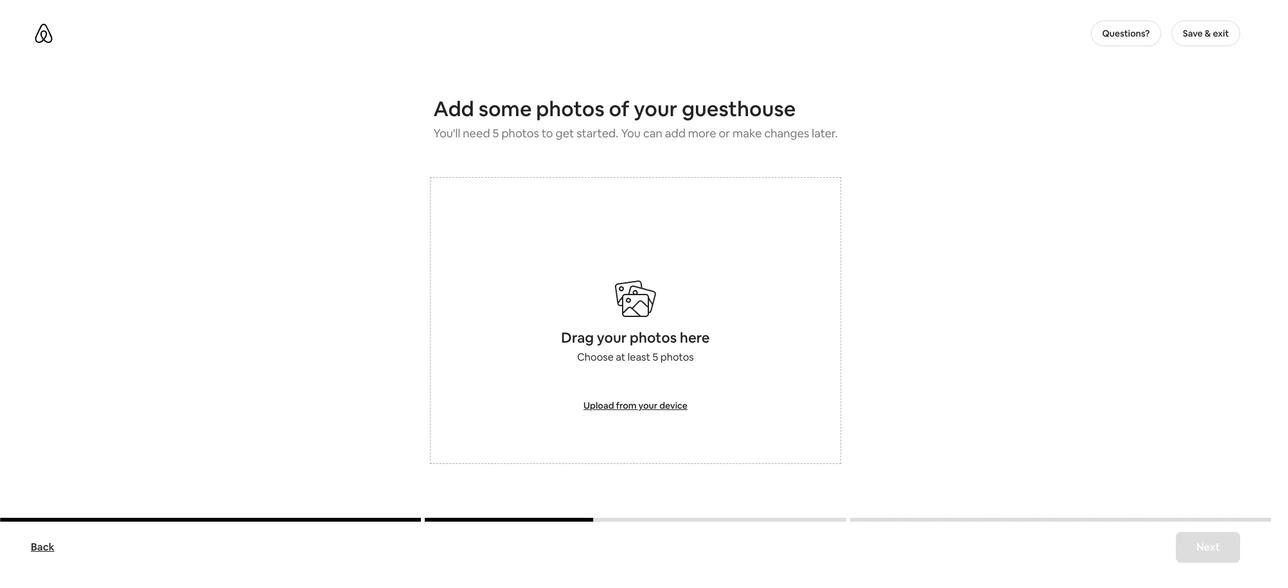 Task type: locate. For each thing, give the bounding box(es) containing it.
photos left to
[[502, 126, 539, 141]]

5
[[493, 126, 499, 141], [653, 351, 658, 364]]

add
[[433, 96, 474, 122]]

photos up least
[[630, 329, 677, 347]]

5 right least
[[653, 351, 658, 364]]

you
[[621, 126, 641, 141]]

1 horizontal spatial 5
[[653, 351, 658, 364]]

save
[[1183, 28, 1203, 39]]

2 vertical spatial your
[[639, 400, 658, 412]]

&
[[1205, 28, 1211, 39]]

your up can
[[634, 96, 678, 122]]

upload from your device
[[584, 400, 688, 412]]

5 right need
[[493, 126, 499, 141]]

next
[[1197, 541, 1220, 555]]

5 inside drag your photos here choose at least 5 photos
[[653, 351, 658, 364]]

1 vertical spatial your
[[597, 329, 627, 347]]

1 vertical spatial 5
[[653, 351, 658, 364]]

choose
[[577, 351, 614, 364]]

to
[[542, 126, 553, 141]]

save & exit
[[1183, 28, 1229, 39]]

your
[[634, 96, 678, 122], [597, 329, 627, 347], [639, 400, 658, 412]]

upload from your device button
[[584, 400, 688, 412]]

your up at
[[597, 329, 627, 347]]

0 vertical spatial your
[[634, 96, 678, 122]]

device
[[660, 400, 688, 412]]

0 vertical spatial 5
[[493, 126, 499, 141]]

0 horizontal spatial 5
[[493, 126, 499, 141]]

questions? button
[[1091, 21, 1162, 46]]

questions?
[[1102, 28, 1150, 39]]

your right from
[[639, 400, 658, 412]]

photos
[[536, 96, 605, 122], [502, 126, 539, 141], [630, 329, 677, 347], [661, 351, 694, 364]]

changes
[[764, 126, 809, 141]]

from
[[616, 400, 637, 412]]

add some photos of your guesthouse you'll need 5 photos to get started. you can add more or make changes later.
[[433, 96, 838, 141]]



Task type: describe. For each thing, give the bounding box(es) containing it.
your inside add some photos of your guesthouse you'll need 5 photos to get started. you can add more or make changes later.
[[634, 96, 678, 122]]

least
[[628, 351, 650, 364]]

get
[[556, 126, 574, 141]]

here
[[680, 329, 710, 347]]

add
[[665, 126, 686, 141]]

photos down "here"
[[661, 351, 694, 364]]

save & exit button
[[1172, 21, 1240, 46]]

at
[[616, 351, 626, 364]]

make
[[733, 126, 762, 141]]

some
[[479, 96, 532, 122]]

can
[[643, 126, 663, 141]]

back button
[[24, 535, 61, 561]]

of
[[609, 96, 630, 122]]

started.
[[577, 126, 619, 141]]

5 inside add some photos of your guesthouse you'll need 5 photos to get started. you can add more or make changes later.
[[493, 126, 499, 141]]

more
[[688, 126, 716, 141]]

your inside drag your photos here choose at least 5 photos
[[597, 329, 627, 347]]

need
[[463, 126, 490, 141]]

exit
[[1213, 28, 1229, 39]]

your inside button
[[639, 400, 658, 412]]

or
[[719, 126, 730, 141]]

later.
[[812, 126, 838, 141]]

drag
[[561, 329, 594, 347]]

upload
[[584, 400, 614, 412]]

guesthouse
[[682, 96, 796, 122]]

photos up get
[[536, 96, 605, 122]]

back
[[31, 541, 54, 555]]

you'll
[[433, 126, 460, 141]]

drag your photos here choose at least 5 photos
[[561, 329, 710, 364]]

next button
[[1176, 533, 1240, 564]]



Task type: vqa. For each thing, say whether or not it's contained in the screenshot.
some
yes



